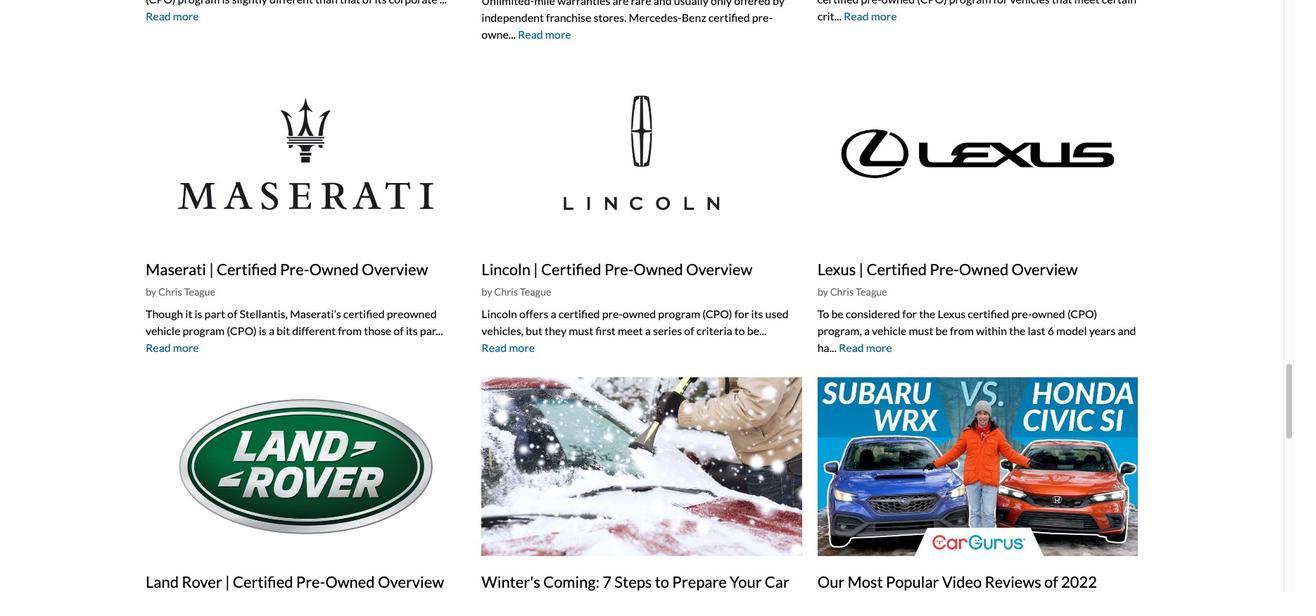 Task type: describe. For each thing, give the bounding box(es) containing it.
maserati's
[[290, 307, 341, 320]]

pre- inside lincoln offers a certified pre-owned program (cpo) for its used vehicles, but they must first meet a series of criteria to be... read more
[[602, 307, 623, 320]]

independent
[[482, 11, 544, 24]]

be...
[[748, 324, 767, 337]]

a inside though it is part of stellantis, maserati's certified preowned vehicle program (cpo) is a bit different from those of its par... read more
[[269, 324, 275, 337]]

from inside though it is part of stellantis, maserati's certified preowned vehicle program (cpo) is a bit different from those of its par... read more
[[338, 324, 362, 337]]

part
[[205, 307, 225, 320]]

land
[[146, 572, 179, 591]]

for inside to be considered for the lexus certified pre-owned (cpo) program, a vehicle must be from within the last 6 model years and ha...
[[903, 307, 917, 320]]

last
[[1028, 324, 1046, 337]]

reviews
[[985, 572, 1042, 591]]

vehicle inside though it is part of stellantis, maserati's certified preowned vehicle program (cpo) is a bit different from those of its par... read more
[[146, 324, 180, 337]]

mile
[[535, 0, 555, 7]]

certified for lexus
[[867, 260, 927, 279]]

| for maserati
[[209, 260, 214, 279]]

bit
[[277, 324, 290, 337]]

certified inside to be considered for the lexus certified pre-owned (cpo) program, a vehicle must be from within the last 6 model years and ha...
[[968, 307, 1010, 320]]

car
[[765, 572, 790, 591]]

owned inside lincoln offers a certified pre-owned program (cpo) for its used vehicles, but they must first meet a series of criteria to be... read more
[[623, 307, 656, 320]]

owned for lexus | certified pre-owned overview
[[959, 260, 1009, 279]]

offered
[[734, 0, 771, 7]]

lincoln for lincoln offers a certified pre-owned program (cpo) for its used vehicles, but they must first meet a series of criteria to be... read more
[[482, 307, 517, 320]]

more inside though it is part of stellantis, maserati's certified preowned vehicle program (cpo) is a bit different from those of its par... read more
[[173, 341, 199, 354]]

cold
[[530, 591, 562, 592]]

a right meet
[[646, 324, 651, 337]]

teague for lexus
[[856, 286, 888, 298]]

certified right rover at the left of the page
[[233, 572, 293, 591]]

popular
[[886, 572, 940, 591]]

| right rover at the left of the page
[[225, 572, 230, 591]]

winter's coming: 7 steps to prepare your car for the cold image
[[482, 377, 802, 556]]

our most popular video reviews of 2022 link
[[818, 572, 1098, 591]]

1 vertical spatial the
[[1010, 324, 1026, 337]]

of inside lincoln offers a certified pre-owned program (cpo) for its used vehicles, but they must first meet a series of criteria to be... read more
[[685, 324, 695, 337]]

chris for lexus
[[831, 286, 854, 298]]

land rover | certified pre-owned overview link
[[146, 572, 444, 591]]

used
[[766, 307, 789, 320]]

only
[[711, 0, 732, 7]]

its inside lincoln offers a certified pre-owned program (cpo) for its used vehicles, but they must first meet a series of criteria to be... read more
[[752, 307, 764, 320]]

model
[[1057, 324, 1087, 337]]

overview for lincoln | certified pre-owned overview
[[686, 260, 753, 279]]

our most popular video reviews of 2022
[[818, 572, 1098, 591]]

of left 2022
[[1045, 572, 1059, 591]]

from inside to be considered for the lexus certified pre-owned (cpo) program, a vehicle must be from within the last 6 model years and ha...
[[950, 324, 974, 337]]

and inside to be considered for the lexus certified pre-owned (cpo) program, a vehicle must be from within the last 6 model years and ha...
[[1118, 324, 1137, 337]]

by chris teague for maserati
[[146, 286, 216, 298]]

its inside though it is part of stellantis, maserati's certified preowned vehicle program (cpo) is a bit different from those of its par... read more
[[406, 324, 418, 337]]

program inside though it is part of stellantis, maserati's certified preowned vehicle program (cpo) is a bit different from those of its par... read more
[[183, 324, 225, 337]]

teague for lincoln
[[520, 286, 552, 298]]

lexus | certified pre-owned overview
[[818, 260, 1078, 279]]

vehicles,
[[482, 324, 524, 337]]

and inside unlimited-mile warranties are rare and usually only offered by independent franchise stores. mercedes-benz certified pre- owne...
[[654, 0, 672, 7]]

though it is part of stellantis, maserati's certified preowned vehicle program (cpo) is a bit different from those of its par... read more
[[146, 307, 443, 354]]

they
[[545, 324, 567, 337]]

winter's
[[482, 572, 541, 591]]

lincoln for lincoln | certified pre-owned overview
[[482, 260, 531, 279]]

coming:
[[544, 572, 600, 591]]

read more link for though it is part of stellantis, maserati's certified preowned vehicle program (cpo) is a bit different from those of its par...
[[146, 341, 199, 354]]

(cpo) inside lincoln offers a certified pre-owned program (cpo) for its used vehicles, but they must first meet a series of criteria to be... read more
[[703, 307, 733, 320]]

lincoln offers a certified pre-owned program (cpo) for its used vehicles, but they must first meet a series of criteria to be... read more
[[482, 307, 789, 354]]

2022
[[1062, 572, 1098, 591]]

(cpo) inside though it is part of stellantis, maserati's certified preowned vehicle program (cpo) is a bit different from those of its par... read more
[[227, 324, 257, 337]]

of right part
[[227, 307, 237, 320]]

program inside lincoln offers a certified pre-owned program (cpo) for its used vehicles, but they must first meet a series of criteria to be... read more
[[659, 307, 701, 320]]

lexus inside to be considered for the lexus certified pre-owned (cpo) program, a vehicle must be from within the last 6 model years and ha...
[[938, 307, 966, 320]]

6
[[1048, 324, 1055, 337]]

pre- for maserati
[[280, 260, 309, 279]]

but
[[526, 324, 543, 337]]

program,
[[818, 324, 862, 337]]

owne...
[[482, 28, 516, 41]]

considered
[[846, 307, 901, 320]]

stores.
[[594, 11, 627, 24]]

preowned
[[387, 307, 437, 320]]

| for lexus
[[859, 260, 864, 279]]

(cpo) inside to be considered for the lexus certified pre-owned (cpo) program, a vehicle must be from within the last 6 model years and ha...
[[1068, 307, 1098, 320]]

1 vertical spatial is
[[259, 324, 267, 337]]

read more link for to be considered for the lexus certified pre-owned (cpo) program, a vehicle must be from within the last 6 model years and ha...
[[839, 341, 892, 354]]

a inside to be considered for the lexus certified pre-owned (cpo) program, a vehicle must be from within the last 6 model years and ha...
[[864, 324, 870, 337]]

certified for maserati
[[217, 260, 277, 279]]

unlimited-mile warranties are rare and usually only offered by independent franchise stores. mercedes-benz certified pre- owne...
[[482, 0, 785, 41]]

maserati | certified pre-owned overview image
[[146, 64, 466, 243]]

must inside lincoln offers a certified pre-owned program (cpo) for its used vehicles, but they must first meet a series of criteria to be... read more
[[569, 324, 594, 337]]

by for lexus | certified pre-owned overview
[[818, 286, 829, 298]]

for for (cpo)
[[735, 307, 749, 320]]

it
[[185, 307, 192, 320]]

1 vertical spatial be
[[936, 324, 948, 337]]

vehicle inside to be considered for the lexus certified pre-owned (cpo) program, a vehicle must be from within the last 6 model years and ha...
[[872, 324, 907, 337]]

teague for maserati
[[184, 286, 216, 298]]

owned inside to be considered for the lexus certified pre-owned (cpo) program, a vehicle must be from within the last 6 model years and ha...
[[1032, 307, 1066, 320]]

lexus | certified pre-owned overview link
[[818, 260, 1078, 279]]

benz
[[682, 11, 707, 24]]

warranties
[[558, 0, 611, 7]]

franchise
[[546, 11, 592, 24]]

winter's coming: 7 steps to prepare your car for the cold link
[[482, 572, 790, 592]]

read more link for lincoln offers a certified pre-owned program (cpo) for its used vehicles, but they must first meet a series of criteria to be...
[[482, 341, 535, 354]]

prepare
[[673, 572, 727, 591]]

for for car
[[482, 591, 502, 592]]

certified inside unlimited-mile warranties are rare and usually only offered by independent franchise stores. mercedes-benz certified pre- owne...
[[709, 11, 750, 24]]

0 horizontal spatial is
[[195, 307, 202, 320]]

chris for lincoln
[[494, 286, 518, 298]]

of right those
[[394, 324, 404, 337]]

lincoln | certified pre-owned overview
[[482, 260, 753, 279]]

read inside lincoln offers a certified pre-owned program (cpo) for its used vehicles, but they must first meet a series of criteria to be... read more
[[482, 341, 507, 354]]



Task type: locate. For each thing, give the bounding box(es) containing it.
pre- inside unlimited-mile warranties are rare and usually only offered by independent franchise stores. mercedes-benz certified pre- owne...
[[752, 11, 773, 24]]

steps
[[615, 572, 652, 591]]

most
[[848, 572, 883, 591]]

our
[[818, 572, 845, 591]]

different
[[292, 324, 336, 337]]

3 teague from the left
[[856, 286, 888, 298]]

and right years
[[1118, 324, 1137, 337]]

is
[[195, 307, 202, 320], [259, 324, 267, 337]]

0 horizontal spatial must
[[569, 324, 594, 337]]

and
[[654, 0, 672, 7], [1118, 324, 1137, 337]]

(cpo) up model
[[1068, 307, 1098, 320]]

pre- up last
[[1012, 307, 1032, 320]]

7
[[603, 572, 612, 591]]

maserati | certified pre-owned overview
[[146, 260, 428, 279]]

first
[[596, 324, 616, 337]]

1 horizontal spatial for
[[735, 307, 749, 320]]

1 horizontal spatial the
[[920, 307, 936, 320]]

by inside unlimited-mile warranties are rare and usually only offered by independent franchise stores. mercedes-benz certified pre- owne...
[[773, 0, 785, 7]]

vehicle down though
[[146, 324, 180, 337]]

0 horizontal spatial chris
[[158, 286, 182, 298]]

criteria
[[697, 324, 733, 337]]

2 horizontal spatial teague
[[856, 286, 888, 298]]

for inside lincoln offers a certified pre-owned program (cpo) for its used vehicles, but they must first meet a series of criteria to be... read more
[[735, 307, 749, 320]]

overview for lexus | certified pre-owned overview
[[1012, 260, 1078, 279]]

must down "lexus | certified pre-owned overview"
[[909, 324, 934, 337]]

by chris teague for lexus
[[818, 286, 888, 298]]

by up "to"
[[818, 286, 829, 298]]

be right "to"
[[832, 307, 844, 320]]

certified inside though it is part of stellantis, maserati's certified preowned vehicle program (cpo) is a bit different from those of its par... read more
[[343, 307, 385, 320]]

certified up within
[[968, 307, 1010, 320]]

pre- down offered
[[752, 11, 773, 24]]

0 horizontal spatial its
[[406, 324, 418, 337]]

overview
[[362, 260, 428, 279], [686, 260, 753, 279], [1012, 260, 1078, 279], [378, 572, 444, 591]]

for up be...
[[735, 307, 749, 320]]

2 must from the left
[[909, 324, 934, 337]]

the left cold
[[505, 591, 527, 592]]

1 horizontal spatial by chris teague
[[482, 286, 552, 298]]

lincoln
[[482, 260, 531, 279], [482, 307, 517, 320]]

1 horizontal spatial is
[[259, 324, 267, 337]]

pre-
[[280, 260, 309, 279], [605, 260, 634, 279], [930, 260, 959, 279], [296, 572, 325, 591]]

chris up though
[[158, 286, 182, 298]]

(cpo) up criteria on the bottom of the page
[[703, 307, 733, 320]]

0 vertical spatial the
[[920, 307, 936, 320]]

2 horizontal spatial chris
[[831, 286, 854, 298]]

its up be...
[[752, 307, 764, 320]]

1 horizontal spatial must
[[909, 324, 934, 337]]

a
[[551, 307, 557, 320], [269, 324, 275, 337], [646, 324, 651, 337], [864, 324, 870, 337]]

1 from from the left
[[338, 324, 362, 337]]

2 horizontal spatial for
[[903, 307, 917, 320]]

|
[[209, 260, 214, 279], [534, 260, 538, 279], [859, 260, 864, 279], [225, 572, 230, 591]]

1 horizontal spatial its
[[752, 307, 764, 320]]

rare
[[631, 0, 652, 7]]

lincoln | certified pre-owned overview image
[[482, 64, 802, 243]]

by chris teague
[[146, 286, 216, 298], [482, 286, 552, 298], [818, 286, 888, 298]]

certified for lincoln
[[541, 260, 602, 279]]

to right steps
[[655, 572, 670, 591]]

0 horizontal spatial vehicle
[[146, 324, 180, 337]]

2 horizontal spatial the
[[1010, 324, 1026, 337]]

to left be...
[[735, 324, 745, 337]]

to
[[735, 324, 745, 337], [655, 572, 670, 591]]

rover
[[182, 572, 222, 591]]

series
[[653, 324, 682, 337]]

1 horizontal spatial (cpo)
[[703, 307, 733, 320]]

teague up considered
[[856, 286, 888, 298]]

2 vertical spatial the
[[505, 591, 527, 592]]

certified up offers
[[541, 260, 602, 279]]

1 vertical spatial lincoln
[[482, 307, 517, 320]]

1 by chris teague from the left
[[146, 286, 216, 298]]

certified up considered
[[867, 260, 927, 279]]

lexus down "lexus | certified pre-owned overview"
[[938, 307, 966, 320]]

1 horizontal spatial chris
[[494, 286, 518, 298]]

to be considered for the lexus certified pre-owned (cpo) program, a vehicle must be from within the last 6 model years and ha...
[[818, 307, 1137, 354]]

owned for maserati | certified pre-owned overview
[[309, 260, 359, 279]]

to inside lincoln offers a certified pre-owned program (cpo) for its used vehicles, but they must first meet a series of criteria to be... read more
[[735, 324, 745, 337]]

certified up the stellantis,
[[217, 260, 277, 279]]

its down preowned
[[406, 324, 418, 337]]

1 horizontal spatial from
[[950, 324, 974, 337]]

program up series
[[659, 307, 701, 320]]

pre- up first
[[602, 307, 623, 320]]

owned for lincoln | certified pre-owned overview
[[634, 260, 684, 279]]

2 horizontal spatial pre-
[[1012, 307, 1032, 320]]

lincoln up vehicles,
[[482, 307, 517, 320]]

1 vertical spatial its
[[406, 324, 418, 337]]

1 horizontal spatial to
[[735, 324, 745, 337]]

unlimited-
[[482, 0, 535, 7]]

(cpo)
[[703, 307, 733, 320], [1068, 307, 1098, 320], [227, 324, 257, 337]]

0 vertical spatial its
[[752, 307, 764, 320]]

0 vertical spatial be
[[832, 307, 844, 320]]

must left first
[[569, 324, 594, 337]]

1 horizontal spatial be
[[936, 324, 948, 337]]

for inside winter's coming: 7 steps to prepare your car for the cold
[[482, 591, 502, 592]]

by chris teague up offers
[[482, 286, 552, 298]]

0 horizontal spatial teague
[[184, 286, 216, 298]]

read more link
[[146, 9, 199, 22], [844, 9, 897, 22], [518, 28, 572, 41], [146, 341, 199, 354], [482, 341, 535, 354], [839, 341, 892, 354]]

0 horizontal spatial (cpo)
[[227, 324, 257, 337]]

1 must from the left
[[569, 324, 594, 337]]

2 by chris teague from the left
[[482, 286, 552, 298]]

0 horizontal spatial the
[[505, 591, 527, 592]]

2 vehicle from the left
[[872, 324, 907, 337]]

ha...
[[818, 341, 837, 354]]

your
[[730, 572, 762, 591]]

is right it
[[195, 307, 202, 320]]

by up vehicles,
[[482, 286, 493, 298]]

by for lincoln | certified pre-owned overview
[[482, 286, 493, 298]]

certified up those
[[343, 307, 385, 320]]

years
[[1090, 324, 1116, 337]]

2 from from the left
[[950, 324, 974, 337]]

for left cold
[[482, 591, 502, 592]]

usually
[[674, 0, 709, 7]]

and up mercedes-
[[654, 0, 672, 7]]

| for lincoln
[[534, 260, 538, 279]]

0 horizontal spatial be
[[832, 307, 844, 320]]

a left bit
[[269, 324, 275, 337]]

pre-
[[752, 11, 773, 24], [602, 307, 623, 320], [1012, 307, 1032, 320]]

| up considered
[[859, 260, 864, 279]]

by
[[773, 0, 785, 7], [146, 286, 156, 298], [482, 286, 493, 298], [818, 286, 829, 298]]

by chris teague for lincoln
[[482, 286, 552, 298]]

2 owned from the left
[[1032, 307, 1066, 320]]

by for maserati | certified pre-owned overview
[[146, 286, 156, 298]]

the inside winter's coming: 7 steps to prepare your car for the cold
[[505, 591, 527, 592]]

lexus
[[818, 260, 856, 279], [938, 307, 966, 320]]

1 teague from the left
[[184, 286, 216, 298]]

teague up it
[[184, 286, 216, 298]]

is down the stellantis,
[[259, 324, 267, 337]]

0 vertical spatial to
[[735, 324, 745, 337]]

the down lexus | certified pre-owned overview link
[[920, 307, 936, 320]]

0 horizontal spatial by chris teague
[[146, 286, 216, 298]]

video
[[942, 572, 982, 591]]

0 horizontal spatial and
[[654, 0, 672, 7]]

lexus up "to"
[[818, 260, 856, 279]]

lexus | certified pre-owned overview image
[[818, 64, 1138, 243]]

0 horizontal spatial lexus
[[818, 260, 856, 279]]

by right offered
[[773, 0, 785, 7]]

0 horizontal spatial to
[[655, 572, 670, 591]]

are
[[613, 0, 629, 7]]

chris for maserati
[[158, 286, 182, 298]]

certified
[[217, 260, 277, 279], [541, 260, 602, 279], [867, 260, 927, 279], [233, 572, 293, 591]]

offers
[[520, 307, 549, 320]]

be left within
[[936, 324, 948, 337]]

0 horizontal spatial program
[[183, 324, 225, 337]]

owned
[[309, 260, 359, 279], [634, 260, 684, 279], [959, 260, 1009, 279], [325, 572, 375, 591]]

2 teague from the left
[[520, 286, 552, 298]]

maserati | certified pre-owned overview link
[[146, 260, 428, 279]]

its
[[752, 307, 764, 320], [406, 324, 418, 337]]

must
[[569, 324, 594, 337], [909, 324, 934, 337]]

0 vertical spatial is
[[195, 307, 202, 320]]

land rover | certified pre-owned overview
[[146, 572, 444, 591]]

0 vertical spatial program
[[659, 307, 701, 320]]

overview for maserati | certified pre-owned overview
[[362, 260, 428, 279]]

from left those
[[338, 324, 362, 337]]

from
[[338, 324, 362, 337], [950, 324, 974, 337]]

1 horizontal spatial vehicle
[[872, 324, 907, 337]]

more
[[173, 9, 199, 22], [871, 9, 897, 22], [546, 28, 572, 41], [173, 341, 199, 354], [509, 341, 535, 354], [867, 341, 892, 354]]

vehicle down considered
[[872, 324, 907, 337]]

of right series
[[685, 324, 695, 337]]

winter's coming: 7 steps to prepare your car for the cold
[[482, 572, 790, 592]]

though
[[146, 307, 183, 320]]

1 horizontal spatial owned
[[1032, 307, 1066, 320]]

2 horizontal spatial by chris teague
[[818, 286, 888, 298]]

meet
[[618, 324, 643, 337]]

by chris teague up it
[[146, 286, 216, 298]]

| up offers
[[534, 260, 538, 279]]

land rover | certified pre-owned overview image
[[146, 377, 466, 556]]

0 horizontal spatial pre-
[[602, 307, 623, 320]]

from left within
[[950, 324, 974, 337]]

3 by chris teague from the left
[[818, 286, 888, 298]]

2 chris from the left
[[494, 286, 518, 298]]

the
[[920, 307, 936, 320], [1010, 324, 1026, 337], [505, 591, 527, 592]]

more inside lincoln offers a certified pre-owned program (cpo) for its used vehicles, but they must first meet a series of criteria to be... read more
[[509, 341, 535, 354]]

read inside though it is part of stellantis, maserati's certified preowned vehicle program (cpo) is a bit different from those of its par... read more
[[146, 341, 171, 354]]

be
[[832, 307, 844, 320], [936, 324, 948, 337]]

(cpo) down the stellantis,
[[227, 324, 257, 337]]

1 vehicle from the left
[[146, 324, 180, 337]]

read
[[146, 9, 171, 22], [844, 9, 869, 22], [518, 28, 543, 41], [146, 341, 171, 354], [482, 341, 507, 354], [839, 341, 864, 354]]

certified inside lincoln offers a certified pre-owned program (cpo) for its used vehicles, but they must first meet a series of criteria to be... read more
[[559, 307, 600, 320]]

1 vertical spatial to
[[655, 572, 670, 591]]

certified down only on the top of the page
[[709, 11, 750, 24]]

read more
[[146, 9, 199, 22], [844, 9, 897, 22], [518, 28, 572, 41], [839, 341, 892, 354]]

lincoln up offers
[[482, 260, 531, 279]]

0 horizontal spatial from
[[338, 324, 362, 337]]

1 lincoln from the top
[[482, 260, 531, 279]]

1 vertical spatial and
[[1118, 324, 1137, 337]]

2 lincoln from the top
[[482, 307, 517, 320]]

teague
[[184, 286, 216, 298], [520, 286, 552, 298], [856, 286, 888, 298]]

owned up meet
[[623, 307, 656, 320]]

1 vertical spatial program
[[183, 324, 225, 337]]

within
[[976, 324, 1008, 337]]

must inside to be considered for the lexus certified pre-owned (cpo) program, a vehicle must be from within the last 6 model years and ha...
[[909, 324, 934, 337]]

by up though
[[146, 286, 156, 298]]

mercedes-
[[629, 11, 682, 24]]

1 horizontal spatial lexus
[[938, 307, 966, 320]]

by chris teague up considered
[[818, 286, 888, 298]]

pre- for lincoln
[[605, 260, 634, 279]]

owned
[[623, 307, 656, 320], [1032, 307, 1066, 320]]

0 vertical spatial lincoln
[[482, 260, 531, 279]]

1 owned from the left
[[623, 307, 656, 320]]

those
[[364, 324, 392, 337]]

par...
[[420, 324, 443, 337]]

1 horizontal spatial and
[[1118, 324, 1137, 337]]

for right considered
[[903, 307, 917, 320]]

maserati
[[146, 260, 206, 279]]

pre- for lexus
[[930, 260, 959, 279]]

1 horizontal spatial pre-
[[752, 11, 773, 24]]

teague up offers
[[520, 286, 552, 298]]

program
[[659, 307, 701, 320], [183, 324, 225, 337]]

chris
[[158, 286, 182, 298], [494, 286, 518, 298], [831, 286, 854, 298]]

| right maserati on the top left
[[209, 260, 214, 279]]

chris up vehicles,
[[494, 286, 518, 298]]

pre- inside to be considered for the lexus certified pre-owned (cpo) program, a vehicle must be from within the last 6 model years and ha...
[[1012, 307, 1032, 320]]

a up they
[[551, 307, 557, 320]]

to inside winter's coming: 7 steps to prepare your car for the cold
[[655, 572, 670, 591]]

1 horizontal spatial program
[[659, 307, 701, 320]]

1 horizontal spatial teague
[[520, 286, 552, 298]]

certified up they
[[559, 307, 600, 320]]

stellantis,
[[240, 307, 288, 320]]

0 vertical spatial and
[[654, 0, 672, 7]]

1 chris from the left
[[158, 286, 182, 298]]

to
[[818, 307, 830, 320]]

0 horizontal spatial owned
[[623, 307, 656, 320]]

the left last
[[1010, 324, 1026, 337]]

our most popular video reviews of 2022 image
[[818, 377, 1138, 556]]

3 chris from the left
[[831, 286, 854, 298]]

1 vertical spatial lexus
[[938, 307, 966, 320]]

read more link for unlimited-mile warranties are rare and usually only offered by independent franchise stores. mercedes-benz certified pre- owne...
[[518, 28, 572, 41]]

2 horizontal spatial (cpo)
[[1068, 307, 1098, 320]]

lincoln inside lincoln offers a certified pre-owned program (cpo) for its used vehicles, but they must first meet a series of criteria to be... read more
[[482, 307, 517, 320]]

chris up considered
[[831, 286, 854, 298]]

a down considered
[[864, 324, 870, 337]]

owned up the 6
[[1032, 307, 1066, 320]]

lincoln | certified pre-owned overview link
[[482, 260, 753, 279]]

0 vertical spatial lexus
[[818, 260, 856, 279]]

0 horizontal spatial for
[[482, 591, 502, 592]]

program down part
[[183, 324, 225, 337]]



Task type: vqa. For each thing, say whether or not it's contained in the screenshot.
2023 Jeep Gladiator Mileage: 1,104 · Boulder, CO (28 mi away) at top
no



